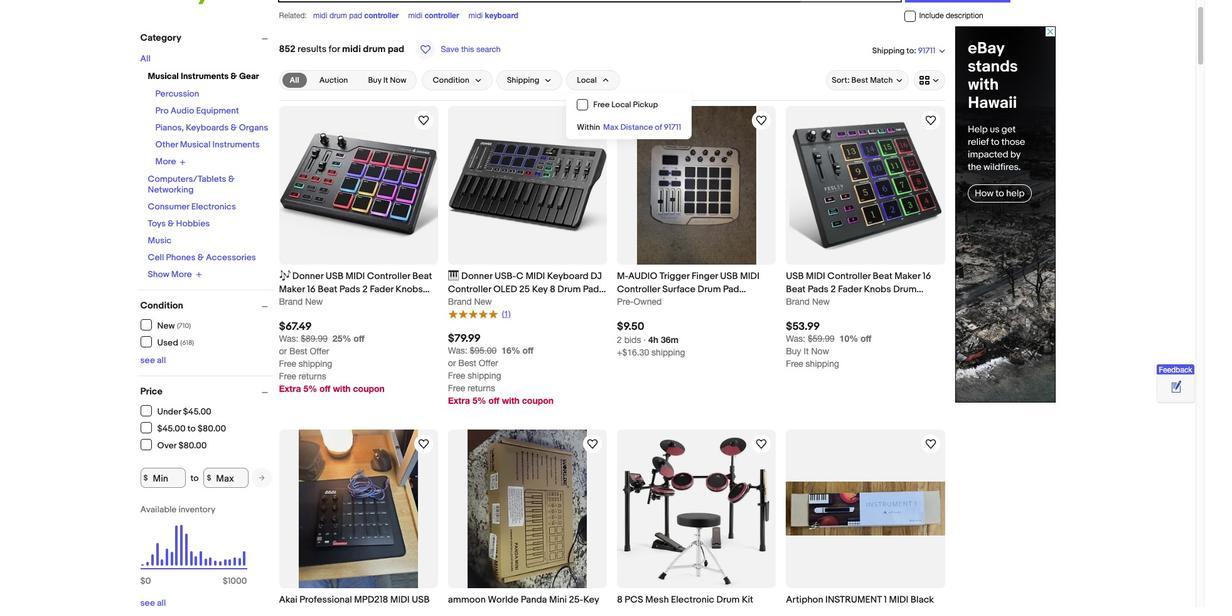 Task type: vqa. For each thing, say whether or not it's contained in the screenshot.
the bottommost extra
yes



Task type: describe. For each thing, give the bounding box(es) containing it.
midi for drum
[[313, 11, 328, 20]]

results
[[298, 43, 327, 55]]

music
[[148, 235, 172, 246]]

new (710)
[[157, 321, 191, 331]]

under $45.00
[[157, 407, 212, 417]]

2 brand from the left
[[448, 297, 472, 307]]

auction
[[319, 75, 348, 85]]

buy it now link
[[361, 73, 414, 88]]

midi inside m-audio trigger finger usb midi controller surface drum pad (ytp019577)
[[740, 271, 760, 283]]

$79.99
[[448, 333, 481, 345]]

keyboard
[[547, 271, 589, 283]]

midi inside akai professional mpd218 midi usb
[[390, 595, 410, 607]]

instruments inside percussion pro audio equipment pianos, keyboards & organs other musical instruments
[[213, 139, 260, 150]]

91711 inside shipping to : 91711
[[919, 46, 936, 56]]

·
[[644, 336, 646, 346]]

5% for $67.49
[[304, 384, 317, 395]]

music link
[[148, 235, 172, 246]]

off for $53.99
[[861, 334, 872, 344]]

midi inside 🎹 donner usb-c midi keyboard dj controller oled 25 key 8 drum pads touch bar
[[526, 271, 545, 283]]

1 horizontal spatial pad
[[388, 43, 404, 55]]

oled
[[494, 284, 517, 296]]

m-audio trigger finger usb midi controller surface drum pad (ytp019577) heading
[[617, 271, 760, 309]]

donner for 16
[[293, 271, 324, 283]]

controller inside 🎹 donner usb-c midi keyboard dj controller oled 25 key 8 drum pads touch bar
[[448, 284, 491, 296]]

coupon for $79.99
[[522, 395, 554, 406]]

save
[[441, 45, 459, 54]]

brand new for $67.49
[[279, 297, 323, 307]]

852
[[279, 43, 296, 55]]

2 inside the usb midi controller beat maker 16 beat pads 2 fader knobs drum machine
[[831, 284, 836, 296]]

local inside "link"
[[612, 100, 632, 110]]

was: for $53.99
[[786, 334, 806, 344]]

25-
[[569, 595, 584, 607]]

save this search button
[[412, 39, 505, 60]]

pianos, keyboards & organs link
[[155, 122, 268, 133]]

4h
[[649, 335, 659, 346]]

Maximum Value in $ text field
[[204, 468, 249, 489]]

off for $67.49
[[354, 334, 365, 344]]

knobs inside 🎶 donner usb midi controller beat maker 16 beat pads 2 fader knobs drum machine
[[396, 284, 423, 296]]

m-audio trigger finger usb midi controller surface drum pad (ytp019577) link
[[617, 270, 776, 309]]

m-
[[617, 271, 629, 283]]

include
[[920, 11, 944, 20]]

8 pcs mesh electronic drum kit electric drum set pads pedal stick stool usb midi image
[[617, 430, 776, 589]]

include description
[[920, 11, 984, 20]]

25%
[[333, 334, 351, 344]]

knobs inside the usb midi controller beat maker 16 beat pads 2 fader knobs drum machine
[[864, 284, 892, 296]]

2 controller from the left
[[425, 11, 459, 20]]

see
[[140, 355, 155, 366]]

$9.50
[[617, 321, 645, 334]]

852 results for midi drum pad
[[279, 43, 404, 55]]

computers/tablets & networking link
[[148, 174, 235, 195]]

pro
[[155, 105, 169, 116]]

shipping for shipping
[[507, 75, 540, 85]]

pickup
[[633, 100, 658, 110]]

buy it now
[[368, 75, 407, 85]]

usb midi controller beat maker 16 beat pads 2 fader knobs drum machine image
[[786, 121, 945, 250]]

show more
[[148, 269, 192, 280]]

auction link
[[312, 73, 356, 88]]

shipping for shipping to : 91711
[[873, 46, 905, 56]]

inventory
[[179, 505, 216, 516]]

key inside ammoon worlde panda mini 25-key
[[584, 595, 599, 607]]

trigger
[[660, 271, 690, 283]]

artiphon instrument 1 midi black link
[[786, 594, 945, 608]]

used
[[157, 338, 178, 348]]

usb inside 🎶 donner usb midi controller beat maker 16 beat pads 2 fader knobs drum machine
[[326, 271, 344, 283]]

off down $89.99
[[320, 384, 331, 395]]

new for controller
[[474, 297, 492, 307]]

watch m-audio trigger finger usb midi controller surface drum pad (ytp019577) image
[[754, 113, 769, 128]]

equipment
[[196, 105, 239, 116]]

returns for $79.99
[[468, 384, 495, 394]]

0 vertical spatial musical
[[148, 71, 179, 82]]

gear
[[239, 71, 259, 82]]

sort: best match button
[[826, 70, 909, 90]]

artiphon
[[786, 595, 824, 607]]

related:
[[279, 11, 307, 20]]

1
[[884, 595, 887, 607]]

feedback
[[1159, 366, 1193, 375]]

see all
[[140, 355, 166, 366]]

worlde
[[488, 595, 519, 607]]

now inside '$53.99 was: $59.99 10% off buy it now free shipping'
[[812, 347, 830, 357]]

0 vertical spatial $45.00
[[183, 407, 212, 417]]

with for $67.49
[[333, 384, 351, 395]]

percussion
[[155, 89, 199, 99]]

8 pcs mesh electronic drum kit heading
[[617, 595, 772, 608]]

watch ammoon worlde panda mini 25-key usb keyboard and drum pad midi controller image
[[585, 437, 600, 452]]

$67.49 was: $89.99 25% off or best offer free shipping free returns extra 5% off with coupon
[[279, 321, 385, 395]]

cell
[[148, 252, 164, 263]]

🎶
[[279, 271, 290, 283]]

brand new for $53.99
[[786, 297, 830, 307]]

main content containing $67.49
[[274, 26, 950, 608]]

All selected text field
[[290, 75, 299, 86]]

distance
[[621, 122, 653, 132]]

brand for $53.99
[[786, 297, 810, 307]]

pad inside the midi drum pad controller
[[349, 11, 362, 20]]

artiphon instrument 1 midi black heading
[[786, 595, 934, 608]]

pre-owned
[[617, 297, 662, 307]]

organs
[[239, 122, 268, 133]]

5% for $79.99
[[473, 395, 486, 406]]

free local pickup
[[594, 100, 658, 110]]

(618)
[[180, 339, 194, 347]]

consumer electronics link
[[148, 201, 236, 212]]

ammoon worlde panda mini 25-key
[[448, 595, 599, 608]]

ammoon
[[448, 595, 486, 607]]

drum inside m-audio trigger finger usb midi controller surface drum pad (ytp019577)
[[698, 284, 721, 296]]

best inside sort: best match 'dropdown button'
[[852, 75, 869, 85]]

1 vertical spatial condition
[[140, 300, 183, 312]]

under
[[157, 407, 181, 417]]

musical inside percussion pro audio equipment pianos, keyboards & organs other musical instruments
[[180, 139, 211, 150]]

🎹 donner usb-c midi keyboard dj controller oled 25 key 8 drum pads touch bar image
[[448, 139, 607, 232]]

1 vertical spatial 91711
[[664, 122, 682, 132]]

local inside dropdown button
[[577, 75, 597, 85]]

midi for controller
[[408, 11, 423, 20]]

Minimum Value in $ text field
[[140, 468, 186, 489]]

price button
[[140, 386, 273, 398]]

watch 🎹 donner usb-c midi keyboard dj controller oled 25 key 8 drum pads touch bar image
[[585, 113, 600, 128]]

electronic
[[671, 595, 715, 607]]

🎹 donner usb-c midi keyboard dj controller oled 25 key 8 drum pads touch bar link
[[448, 270, 607, 309]]

best for $67.49
[[290, 347, 307, 357]]

within
[[577, 122, 600, 132]]

0 horizontal spatial it
[[383, 75, 388, 85]]

8 inside 8 pcs mesh electronic drum kit
[[617, 595, 623, 607]]

watch usb midi controller beat maker 16 beat pads 2 fader knobs drum machine image
[[923, 113, 938, 128]]

bids
[[625, 336, 641, 346]]

to for $80.00
[[188, 424, 196, 434]]

2 inside 🎶 donner usb midi controller beat maker 16 beat pads 2 fader knobs drum machine
[[363, 284, 368, 296]]

for
[[329, 43, 340, 55]]

$53.99 was: $59.99 10% off buy it now free shipping
[[786, 321, 872, 370]]

instrument
[[826, 595, 882, 607]]

🎶 donner usb midi controller beat maker 16 beat pads 2 fader knobs drum machine link
[[279, 270, 438, 309]]

surface
[[663, 284, 696, 296]]

other musical instruments link
[[155, 139, 260, 150]]

more button
[[155, 156, 186, 167]]

$9.50 2 bids · 4h 36m +$16.30 shipping
[[617, 321, 685, 358]]

& inside percussion pro audio equipment pianos, keyboards & organs other musical instruments
[[231, 122, 237, 133]]

keyboard
[[485, 11, 519, 20]]

mesh
[[646, 595, 669, 607]]

🎶 donner usb midi controller beat maker 16 beat pads 2 fader knobs drum machine image
[[279, 133, 438, 238]]

0 horizontal spatial all
[[140, 53, 151, 64]]

search
[[477, 45, 501, 54]]

0 vertical spatial now
[[390, 75, 407, 85]]

ammoon worlde panda mini 25-key heading
[[448, 595, 600, 608]]

🎶 donner usb midi controller beat maker 16 beat pads 2 fader knobs drum machine heading
[[279, 271, 432, 309]]

maker inside the usb midi controller beat maker 16 beat pads 2 fader knobs drum machine
[[895, 271, 921, 283]]

bar
[[476, 297, 490, 309]]

+$16.30
[[617, 348, 649, 358]]

off down $95.00
[[489, 395, 500, 406]]

coupon for $67.49
[[353, 384, 385, 395]]

drum inside 8 pcs mesh electronic drum kit
[[717, 595, 740, 607]]

ammoon worlde panda mini 25-key link
[[448, 594, 607, 608]]

midi keyboard
[[469, 11, 519, 20]]

0 vertical spatial condition button
[[422, 70, 493, 90]]

akai professional mpd218 midi usb
[[279, 595, 430, 608]]

$45.00 to $80.00
[[157, 424, 226, 434]]

pro audio equipment link
[[155, 105, 239, 116]]

2 vertical spatial to
[[191, 473, 199, 484]]

usb midi controller beat maker 16 beat pads 2 fader knobs drum machine link
[[786, 270, 945, 309]]



Task type: locate. For each thing, give the bounding box(es) containing it.
91711 right :
[[919, 46, 936, 56]]

drum inside the midi drum pad controller
[[330, 11, 347, 20]]

1 vertical spatial drum
[[363, 43, 386, 55]]

0 horizontal spatial shipping
[[507, 75, 540, 85]]

0 horizontal spatial all link
[[140, 53, 151, 64]]

2 donner from the left
[[462, 271, 493, 283]]

show more button
[[148, 269, 202, 280]]

1 controller from the left
[[364, 11, 399, 20]]

$45.00 to $80.00 link
[[140, 423, 227, 434]]

key inside 🎹 donner usb-c midi keyboard dj controller oled 25 key 8 drum pads touch bar
[[532, 284, 548, 296]]

midi inside "artiphon instrument 1 midi black"
[[889, 595, 909, 607]]

2 brand new from the left
[[448, 297, 492, 307]]

0 vertical spatial condition
[[433, 75, 470, 85]]

free local pickup link
[[567, 94, 692, 116]]

akai professional mpd218 midi usb link
[[279, 594, 438, 608]]

&
[[231, 71, 237, 82], [231, 122, 237, 133], [228, 174, 235, 184], [168, 218, 174, 229], [198, 252, 204, 263]]

shipping inside $67.49 was: $89.99 25% off or best offer free shipping free returns extra 5% off with coupon
[[299, 359, 332, 370]]

pads inside 🎹 donner usb-c midi keyboard dj controller oled 25 key 8 drum pads touch bar
[[583, 284, 604, 296]]

pads inside 🎶 donner usb midi controller beat maker 16 beat pads 2 fader knobs drum machine
[[340, 284, 361, 296]]

free inside '$53.99 was: $59.99 10% off buy it now free shipping'
[[786, 359, 804, 370]]

1 horizontal spatial controller
[[425, 11, 459, 20]]

usb midi controller beat maker 16 beat pads 2 fader knobs drum machine heading
[[786, 271, 932, 309]]

was: inside $79.99 was: $95.00 16% off or best offer free shipping free returns extra 5% off with coupon
[[448, 346, 468, 356]]

16%
[[502, 345, 520, 356]]

with inside $79.99 was: $95.00 16% off or best offer free shipping free returns extra 5% off with coupon
[[502, 395, 520, 406]]

🎹 donner usb-c midi keyboard dj controller oled 25 key 8 drum pads touch bar
[[448, 271, 604, 309]]

91711
[[919, 46, 936, 56], [664, 122, 682, 132]]

or inside $79.99 was: $95.00 16% off or best offer free shipping free returns extra 5% off with coupon
[[448, 358, 456, 368]]

usb right "🎶"
[[326, 271, 344, 283]]

midi up save this search button
[[408, 11, 423, 20]]

1 horizontal spatial 2
[[617, 336, 622, 346]]

new for pads
[[813, 297, 830, 307]]

& up electronics
[[228, 174, 235, 184]]

3 brand new from the left
[[786, 297, 830, 307]]

1 horizontal spatial key
[[584, 595, 599, 607]]

0 horizontal spatial 2
[[363, 284, 368, 296]]

or for $79.99
[[448, 358, 456, 368]]

fader inside 🎶 donner usb midi controller beat maker 16 beat pads 2 fader knobs drum machine
[[370, 284, 394, 296]]

off right 25%
[[354, 334, 365, 344]]

best down $89.99
[[290, 347, 307, 357]]

1 horizontal spatial with
[[502, 395, 520, 406]]

sort: best match
[[832, 75, 893, 85]]

0 vertical spatial buy
[[368, 75, 382, 85]]

midi left keyboard
[[469, 11, 483, 20]]

it right auction link
[[383, 75, 388, 85]]

0 vertical spatial to
[[907, 46, 914, 56]]

watch 🎶 donner usb midi controller beat maker 16 beat pads 2 fader knobs drum machine image
[[416, 113, 431, 128]]

dj
[[591, 271, 602, 283]]

(1)
[[502, 310, 511, 319]]

0 horizontal spatial brand
[[279, 297, 303, 307]]

shipping to : 91711
[[873, 46, 936, 56]]

none text field containing was:
[[279, 334, 328, 344]]

1 vertical spatial shipping
[[507, 75, 540, 85]]

1 horizontal spatial condition button
[[422, 70, 493, 90]]

3 pads from the left
[[808, 284, 829, 296]]

shipping inside $9.50 2 bids · 4h 36m +$16.30 shipping
[[652, 348, 685, 358]]

1 vertical spatial 8
[[617, 595, 623, 607]]

toys & hobbies link
[[148, 218, 210, 229]]

pre-
[[617, 297, 634, 307]]

midi right for
[[342, 43, 361, 55]]

drum
[[330, 11, 347, 20], [363, 43, 386, 55]]

1 horizontal spatial drum
[[363, 43, 386, 55]]

brand
[[279, 297, 303, 307], [448, 297, 472, 307], [786, 297, 810, 307]]

save this search
[[441, 45, 501, 54]]

0 vertical spatial all link
[[140, 53, 151, 64]]

2 machine from the left
[[786, 297, 823, 309]]

🎹
[[448, 271, 459, 283]]

or down $79.99 in the left of the page
[[448, 358, 456, 368]]

pianos,
[[155, 122, 184, 133]]

offer for $67.49
[[310, 347, 329, 357]]

1 vertical spatial $45.00
[[157, 424, 186, 434]]

midi for keyboard
[[469, 11, 483, 20]]

all
[[157, 355, 166, 366]]

watch artiphon instrument 1 midi black drum pad, sampling, strumming (working) image
[[923, 437, 938, 452]]

it inside '$53.99 was: $59.99 10% off buy it now free shipping'
[[804, 347, 809, 357]]

offer
[[310, 347, 329, 357], [479, 358, 498, 368]]

donner inside 🎹 donner usb-c midi keyboard dj controller oled 25 key 8 drum pads touch bar
[[462, 271, 493, 283]]

1 horizontal spatial 8
[[617, 595, 623, 607]]

new for 16
[[305, 297, 323, 307]]

🎶 donner usb midi controller beat maker 16 beat pads 2 fader knobs drum machine
[[279, 271, 432, 309]]

all down category at the left of page
[[140, 53, 151, 64]]

& left organs
[[231, 122, 237, 133]]

drum inside 🎶 donner usb midi controller beat maker 16 beat pads 2 fader knobs drum machine
[[279, 297, 302, 309]]

donner right the 🎹
[[462, 271, 493, 283]]

1 vertical spatial all
[[290, 75, 299, 85]]

1 horizontal spatial was:
[[448, 346, 468, 356]]

0 horizontal spatial pads
[[340, 284, 361, 296]]

16 inside 🎶 donner usb midi controller beat maker 16 beat pads 2 fader knobs drum machine
[[307, 284, 316, 296]]

or for $67.49
[[279, 347, 287, 357]]

condition
[[433, 75, 470, 85], [140, 300, 183, 312]]

2 fader from the left
[[838, 284, 862, 296]]

within max distance of 91711
[[577, 122, 682, 132]]

$ 0
[[140, 576, 151, 587]]

shipping inside shipping to : 91711
[[873, 46, 905, 56]]

watch 8 pcs mesh electronic drum kit electric drum set pads pedal stick stool usb midi image
[[754, 437, 769, 452]]

consumer
[[148, 201, 189, 212]]

1 horizontal spatial it
[[804, 347, 809, 357]]

it down $59.99
[[804, 347, 809, 357]]

audio
[[171, 105, 194, 116]]

offer for $79.99
[[479, 358, 498, 368]]

0 horizontal spatial was:
[[279, 334, 298, 344]]

$59.99
[[808, 334, 835, 344]]

shipping for $79.99
[[468, 371, 501, 381]]

0 horizontal spatial maker
[[279, 284, 305, 296]]

pad up buy it now in the top left of the page
[[388, 43, 404, 55]]

condition down 'save'
[[433, 75, 470, 85]]

0 vertical spatial $80.00
[[198, 424, 226, 434]]

musical down keyboards
[[180, 139, 211, 150]]

midi inside midi controller
[[408, 11, 423, 20]]

returns for $67.49
[[299, 372, 326, 382]]

finger
[[692, 271, 718, 283]]

extra down $95.00
[[448, 395, 470, 406]]

musical up percussion
[[148, 71, 179, 82]]

with down 16%
[[502, 395, 520, 406]]

brand new up $67.49
[[279, 297, 323, 307]]

2 pads from the left
[[583, 284, 604, 296]]

condition button down save this search button
[[422, 70, 493, 90]]

local up within max distance of 91711
[[612, 100, 632, 110]]

$80.00 inside "link"
[[178, 440, 207, 451]]

buy down $53.99
[[786, 347, 802, 357]]

pad
[[723, 284, 740, 296]]

instruments up percussion link
[[181, 71, 229, 82]]

1 vertical spatial buy
[[786, 347, 802, 357]]

1 vertical spatial more
[[171, 269, 192, 280]]

brand up $53.99
[[786, 297, 810, 307]]

now
[[390, 75, 407, 85], [812, 347, 830, 357]]

0 vertical spatial more
[[155, 157, 176, 167]]

0 vertical spatial instruments
[[181, 71, 229, 82]]

networking
[[148, 184, 194, 195]]

0 horizontal spatial extra
[[279, 384, 301, 395]]

artiphon instrument 1 midi black drum pad, sampling, strumming (working) image
[[786, 482, 945, 537]]

1 brand from the left
[[279, 297, 303, 307]]

best down $95.00
[[459, 358, 477, 368]]

5% down $95.00
[[473, 395, 486, 406]]

0 vertical spatial extra
[[279, 384, 301, 395]]

shipping inside '$53.99 was: $59.99 10% off buy it now free shipping'
[[806, 359, 840, 370]]

shipping button
[[497, 70, 563, 90]]

offer inside $67.49 was: $89.99 25% off or best offer free shipping free returns extra 5% off with coupon
[[310, 347, 329, 357]]

0 horizontal spatial pad
[[349, 11, 362, 20]]

1 horizontal spatial all
[[290, 75, 299, 85]]

1 vertical spatial now
[[812, 347, 830, 357]]

0 horizontal spatial controller
[[364, 11, 399, 20]]

or inside $67.49 was: $89.99 25% off or best offer free shipping free returns extra 5% off with coupon
[[279, 347, 287, 357]]

new up $53.99
[[813, 297, 830, 307]]

brand up the (1) link
[[448, 297, 472, 307]]

m-audio trigger finger usb midi controller surface drum pad (ytp019577) image
[[637, 106, 756, 265]]

None text field
[[279, 334, 328, 344]]

controller inside m-audio trigger finger usb midi controller surface drum pad (ytp019577)
[[617, 284, 661, 296]]

(710)
[[177, 322, 191, 330]]

1 vertical spatial coupon
[[522, 395, 554, 406]]

1 horizontal spatial condition
[[433, 75, 470, 85]]

donner for controller
[[462, 271, 493, 283]]

kit
[[742, 595, 754, 607]]

midi inside 🎶 donner usb midi controller beat maker 16 beat pads 2 fader knobs drum machine
[[346, 271, 365, 283]]

shipping down $89.99
[[299, 359, 332, 370]]

offer inside $79.99 was: $95.00 16% off or best offer free shipping free returns extra 5% off with coupon
[[479, 358, 498, 368]]

was: inside $67.49 was: $89.99 25% off or best offer free shipping free returns extra 5% off with coupon
[[279, 334, 298, 344]]

0 vertical spatial 5%
[[304, 384, 317, 395]]

8 inside 🎹 donner usb-c midi keyboard dj controller oled 25 key 8 drum pads touch bar
[[550, 284, 556, 296]]

midi drum pad controller
[[313, 11, 399, 20]]

buy right auction link
[[368, 75, 382, 85]]

graph of available inventory between $0 and $1000+ image
[[140, 505, 247, 593]]

pads up 25%
[[340, 284, 361, 296]]

0 vertical spatial all
[[140, 53, 151, 64]]

shipping down 36m
[[652, 348, 685, 358]]

accessories
[[206, 252, 256, 263]]

1 vertical spatial with
[[502, 395, 520, 406]]

0 horizontal spatial 91711
[[664, 122, 682, 132]]

pads down dj
[[583, 284, 604, 296]]

1 vertical spatial to
[[188, 424, 196, 434]]

returns inside $79.99 was: $95.00 16% off or best offer free shipping free returns extra 5% off with coupon
[[468, 384, 495, 394]]

returns down $89.99
[[299, 372, 326, 382]]

0 horizontal spatial or
[[279, 347, 287, 357]]

pads inside the usb midi controller beat maker 16 beat pads 2 fader knobs drum machine
[[808, 284, 829, 296]]

1 vertical spatial offer
[[479, 358, 498, 368]]

1 vertical spatial instruments
[[213, 139, 260, 150]]

3 brand from the left
[[786, 297, 810, 307]]

off right 16%
[[523, 345, 534, 356]]

drum
[[558, 284, 581, 296], [698, 284, 721, 296], [894, 284, 917, 296], [279, 297, 302, 309], [717, 595, 740, 607]]

best right sort:
[[852, 75, 869, 85]]

0 vertical spatial with
[[333, 384, 351, 395]]

extra
[[279, 384, 301, 395], [448, 395, 470, 406]]

1 machine from the left
[[305, 297, 341, 309]]

0 horizontal spatial drum
[[330, 11, 347, 20]]

all link down the 852 in the left of the page
[[282, 73, 307, 88]]

8 left pcs at the bottom of the page
[[617, 595, 623, 607]]

best for $79.99
[[459, 358, 477, 368]]

& left gear
[[231, 71, 237, 82]]

mpd218
[[354, 595, 388, 607]]

pad up "852 results for midi drum pad"
[[349, 11, 362, 20]]

(1) link
[[448, 309, 511, 320]]

0 vertical spatial 91711
[[919, 46, 936, 56]]

fader
[[370, 284, 394, 296], [838, 284, 862, 296]]

1 horizontal spatial brand
[[448, 297, 472, 307]]

price
[[140, 386, 163, 398]]

more inside more button
[[155, 157, 176, 167]]

usb inside the usb midi controller beat maker 16 beat pads 2 fader knobs drum machine
[[786, 271, 804, 283]]

2 inside $9.50 2 bids · 4h 36m +$16.30 shipping
[[617, 336, 622, 346]]

percussion link
[[155, 89, 199, 99]]

0 horizontal spatial condition button
[[140, 300, 273, 312]]

coupon inside $67.49 was: $89.99 25% off or best offer free shipping free returns extra 5% off with coupon
[[353, 384, 385, 395]]

black
[[911, 595, 934, 607]]

extra down $89.99
[[279, 384, 301, 395]]

1 vertical spatial all link
[[282, 73, 307, 88]]

this
[[461, 45, 474, 54]]

usb left ammoon
[[412, 595, 430, 607]]

best inside $67.49 was: $89.99 25% off or best offer free shipping free returns extra 5% off with coupon
[[290, 347, 307, 357]]

Search for anything text field
[[280, 0, 798, 1]]

91711 right of
[[664, 122, 682, 132]]

1 horizontal spatial pads
[[583, 284, 604, 296]]

1 horizontal spatial local
[[612, 100, 632, 110]]

1 pads from the left
[[340, 284, 361, 296]]

0 horizontal spatial machine
[[305, 297, 341, 309]]

machine up $53.99
[[786, 297, 823, 309]]

$95.00
[[470, 346, 497, 356]]

1 vertical spatial maker
[[279, 284, 305, 296]]

0 vertical spatial pad
[[349, 11, 362, 20]]

& right toys
[[168, 218, 174, 229]]

available
[[140, 505, 177, 516]]

mini
[[549, 595, 567, 607]]

controller inside 🎶 donner usb midi controller beat maker 16 beat pads 2 fader knobs drum machine
[[367, 271, 410, 283]]

with down 25%
[[333, 384, 351, 395]]

midi inside the midi drum pad controller
[[313, 11, 328, 20]]

1 horizontal spatial 91711
[[919, 46, 936, 56]]

was: down $53.99
[[786, 334, 806, 344]]

& right phones
[[198, 252, 204, 263]]

was:
[[279, 334, 298, 344], [786, 334, 806, 344], [448, 346, 468, 356]]

1 horizontal spatial maker
[[895, 271, 921, 283]]

1 horizontal spatial best
[[459, 358, 477, 368]]

1 vertical spatial local
[[612, 100, 632, 110]]

1 horizontal spatial 16
[[923, 271, 932, 283]]

drum up "852 results for midi drum pad"
[[330, 11, 347, 20]]

main content
[[274, 26, 950, 608]]

off
[[354, 334, 365, 344], [861, 334, 872, 344], [523, 345, 534, 356], [320, 384, 331, 395], [489, 395, 500, 406]]

1 horizontal spatial extra
[[448, 395, 470, 406]]

8 down keyboard
[[550, 284, 556, 296]]

to inside shipping to : 91711
[[907, 46, 914, 56]]

all down the 852 in the left of the page
[[290, 75, 299, 85]]

off right "10%"
[[861, 334, 872, 344]]

with for $79.99
[[502, 395, 520, 406]]

akai professional mpd218 midi usb heading
[[279, 595, 430, 608]]

key right the 25
[[532, 284, 548, 296]]

more down phones
[[171, 269, 192, 280]]

drum inside main content
[[363, 43, 386, 55]]

usb up $53.99
[[786, 271, 804, 283]]

drum inside the usb midi controller beat maker 16 beat pads 2 fader knobs drum machine
[[894, 284, 917, 296]]

watch akai professional mpd218 midi usb drum beat pad controller image
[[416, 437, 431, 452]]

was: inside '$53.99 was: $59.99 10% off buy it now free shipping'
[[786, 334, 806, 344]]

1 vertical spatial it
[[804, 347, 809, 357]]

was: for $67.49
[[279, 334, 298, 344]]

audio
[[628, 271, 658, 283]]

was: down $67.49
[[279, 334, 298, 344]]

1 fader from the left
[[370, 284, 394, 296]]

description
[[946, 11, 984, 20]]

donner inside 🎶 donner usb midi controller beat maker 16 beat pads 2 fader knobs drum machine
[[293, 271, 324, 283]]

pads up $53.99
[[808, 284, 829, 296]]

drum inside 🎹 donner usb-c midi keyboard dj controller oled 25 key 8 drum pads touch bar
[[558, 284, 581, 296]]

:
[[914, 46, 917, 56]]

$45.00 up $45.00 to $80.00
[[183, 407, 212, 417]]

0 horizontal spatial local
[[577, 75, 597, 85]]

instruments down organs
[[213, 139, 260, 150]]

extra for $67.49
[[279, 384, 301, 395]]

more down other
[[155, 157, 176, 167]]

0 vertical spatial coupon
[[353, 384, 385, 395]]

16 inside the usb midi controller beat maker 16 beat pads 2 fader knobs drum machine
[[923, 271, 932, 283]]

usb up pad
[[720, 271, 738, 283]]

all inside "all" link
[[290, 75, 299, 85]]

0 vertical spatial local
[[577, 75, 597, 85]]

0 horizontal spatial 8
[[550, 284, 556, 296]]

1 brand new from the left
[[279, 297, 323, 307]]

$80.00 down $45.00 to $80.00
[[178, 440, 207, 451]]

0 horizontal spatial returns
[[299, 372, 326, 382]]

machine up $67.49
[[305, 297, 341, 309]]

None submit
[[905, 0, 1011, 3]]

1 horizontal spatial knobs
[[864, 284, 892, 296]]

computers/tablets & networking consumer electronics toys & hobbies music cell phones & accessories
[[148, 174, 256, 263]]

was: for $79.99
[[448, 346, 468, 356]]

0 horizontal spatial now
[[390, 75, 407, 85]]

1 horizontal spatial donner
[[462, 271, 493, 283]]

condition button
[[422, 70, 493, 90], [140, 300, 273, 312]]

1 donner from the left
[[293, 271, 324, 283]]

all link down category at the left of page
[[140, 53, 151, 64]]

2 horizontal spatial was:
[[786, 334, 806, 344]]

new up used
[[157, 321, 175, 331]]

with inside $67.49 was: $89.99 25% off or best offer free shipping free returns extra 5% off with coupon
[[333, 384, 351, 395]]

shipping for $53.99
[[806, 359, 840, 370]]

new up the (1) link
[[474, 297, 492, 307]]

controller inside the usb midi controller beat maker 16 beat pads 2 fader knobs drum machine
[[828, 271, 871, 283]]

off for $79.99
[[523, 345, 534, 356]]

to for :
[[907, 46, 914, 56]]

computers/tablets
[[148, 174, 226, 184]]

$80.00 down 'under $45.00'
[[198, 424, 226, 434]]

new up $67.49
[[305, 297, 323, 307]]

0
[[145, 576, 151, 587]]

1 horizontal spatial returns
[[468, 384, 495, 394]]

shipping inside $79.99 was: $95.00 16% off or best offer free shipping free returns extra 5% off with coupon
[[468, 371, 501, 381]]

local up "watch 🎹 donner usb-c midi keyboard dj controller oled 25 key 8 drum pads touch bar" image
[[577, 75, 597, 85]]

drum up buy it now in the top left of the page
[[363, 43, 386, 55]]

1 horizontal spatial fader
[[838, 284, 862, 296]]

available inventory
[[140, 505, 216, 516]]

1 knobs from the left
[[396, 284, 423, 296]]

0 vertical spatial returns
[[299, 372, 326, 382]]

brand up $67.49
[[279, 297, 303, 307]]

free inside "link"
[[594, 100, 610, 110]]

ammoon worlde panda mini 25-key usb keyboard and drum pad midi controller image
[[468, 430, 587, 589]]

1 vertical spatial best
[[290, 347, 307, 357]]

0 vertical spatial 16
[[923, 271, 932, 283]]

midi
[[313, 11, 328, 20], [408, 11, 423, 20], [469, 11, 483, 20], [342, 43, 361, 55]]

0 vertical spatial maker
[[895, 271, 921, 283]]

extra for $79.99
[[448, 395, 470, 406]]

None text field
[[786, 334, 835, 344], [448, 346, 497, 356], [786, 334, 835, 344], [448, 346, 497, 356]]

2 horizontal spatial brand new
[[786, 297, 830, 307]]

offer down $89.99
[[310, 347, 329, 357]]

machine inside 🎶 donner usb midi controller beat maker 16 beat pads 2 fader knobs drum machine
[[305, 297, 341, 309]]

maker inside 🎶 donner usb midi controller beat maker 16 beat pads 2 fader knobs drum machine
[[279, 284, 305, 296]]

5% inside $79.99 was: $95.00 16% off or best offer free shipping free returns extra 5% off with coupon
[[473, 395, 486, 406]]

shipping inside "dropdown button"
[[507, 75, 540, 85]]

0 horizontal spatial 5%
[[304, 384, 317, 395]]

brand for $67.49
[[279, 297, 303, 307]]

owned
[[634, 297, 662, 307]]

shipping down $59.99
[[806, 359, 840, 370]]

extra inside $79.99 was: $95.00 16% off or best offer free shipping free returns extra 5% off with coupon
[[448, 395, 470, 406]]

musical instruments & gear
[[148, 71, 259, 82]]

returns inside $67.49 was: $89.99 25% off or best offer free shipping free returns extra 5% off with coupon
[[299, 372, 326, 382]]

1 vertical spatial returns
[[468, 384, 495, 394]]

off inside '$53.99 was: $59.99 10% off buy it now free shipping'
[[861, 334, 872, 344]]

usb inside m-audio trigger finger usb midi controller surface drum pad (ytp019577)
[[720, 271, 738, 283]]

brand new up the (1) link
[[448, 297, 492, 307]]

1 horizontal spatial offer
[[479, 358, 498, 368]]

shipping for $67.49
[[299, 359, 332, 370]]

5% down $89.99
[[304, 384, 317, 395]]

controller up 'save'
[[425, 11, 459, 20]]

midi right the related:
[[313, 11, 328, 20]]

8 pcs mesh electronic drum kit
[[617, 595, 765, 608]]

5% inside $67.49 was: $89.99 25% off or best offer free shipping free returns extra 5% off with coupon
[[304, 384, 317, 395]]

condition inside "dropdown button"
[[433, 75, 470, 85]]

usb inside akai professional mpd218 midi usb
[[412, 595, 430, 607]]

keyboards
[[186, 122, 229, 133]]

0 vertical spatial best
[[852, 75, 869, 85]]

0 vertical spatial shipping
[[873, 46, 905, 56]]

machine inside the usb midi controller beat maker 16 beat pads 2 fader knobs drum machine
[[786, 297, 823, 309]]

akai professional mpd218 midi usb drum beat pad controller image
[[299, 430, 418, 589]]

advertisement region
[[955, 26, 1056, 403]]

was: down $79.99 in the left of the page
[[448, 346, 468, 356]]

0 vertical spatial it
[[383, 75, 388, 85]]

25
[[520, 284, 530, 296]]

coupon inside $79.99 was: $95.00 16% off or best offer free shipping free returns extra 5% off with coupon
[[522, 395, 554, 406]]

8 pcs mesh electronic drum kit link
[[617, 594, 776, 608]]

1 vertical spatial condition button
[[140, 300, 273, 312]]

condition button up the (710)
[[140, 300, 273, 312]]

$45.00 up over $80.00 "link"
[[157, 424, 186, 434]]

controller left midi controller
[[364, 11, 399, 20]]

2 horizontal spatial best
[[852, 75, 869, 85]]

best inside $79.99 was: $95.00 16% off or best offer free shipping free returns extra 5% off with coupon
[[459, 358, 477, 368]]

10%
[[840, 334, 859, 344]]

0 horizontal spatial fader
[[370, 284, 394, 296]]

over $80.00
[[157, 440, 207, 451]]

musical
[[148, 71, 179, 82], [180, 139, 211, 150]]

0 horizontal spatial key
[[532, 284, 548, 296]]

key right mini
[[584, 595, 599, 607]]

2 horizontal spatial pads
[[808, 284, 829, 296]]

professional
[[300, 595, 352, 607]]

midi inside the usb midi controller beat maker 16 beat pads 2 fader knobs drum machine
[[806, 271, 826, 283]]

1 horizontal spatial or
[[448, 358, 456, 368]]

2 knobs from the left
[[864, 284, 892, 296]]

1 horizontal spatial shipping
[[873, 46, 905, 56]]

fader inside the usb midi controller beat maker 16 beat pads 2 fader knobs drum machine
[[838, 284, 862, 296]]

new
[[305, 297, 323, 307], [474, 297, 492, 307], [813, 297, 830, 307], [157, 321, 175, 331]]

shipping down $95.00
[[468, 371, 501, 381]]

donner
[[293, 271, 324, 283], [462, 271, 493, 283]]

brand new up $53.99
[[786, 297, 830, 307]]

extra inside $67.49 was: $89.99 25% off or best offer free shipping free returns extra 5% off with coupon
[[279, 384, 301, 395]]

midi inside "midi keyboard"
[[469, 11, 483, 20]]

1 horizontal spatial all link
[[282, 73, 307, 88]]

match
[[870, 75, 893, 85]]

condition up new (710)
[[140, 300, 183, 312]]

all link
[[140, 53, 151, 64], [282, 73, 307, 88]]

🎹 donner usb-c midi keyboard dj controller oled 25 key 8 drum pads touch bar heading
[[448, 271, 606, 309]]

category button
[[140, 32, 273, 44]]

more inside show more button
[[171, 269, 192, 280]]

offer down $95.00
[[479, 358, 498, 368]]

or down $67.49
[[279, 347, 287, 357]]

m-audio trigger finger usb midi controller surface drum pad (ytp019577)
[[617, 271, 760, 309]]

0 horizontal spatial donner
[[293, 271, 324, 283]]

returns down $95.00
[[468, 384, 495, 394]]

listing options selector. gallery view selected. image
[[920, 75, 940, 85]]

buy inside '$53.99 was: $59.99 10% off buy it now free shipping'
[[786, 347, 802, 357]]

shipping
[[873, 46, 905, 56], [507, 75, 540, 85]]

donner right "🎶"
[[293, 271, 324, 283]]



